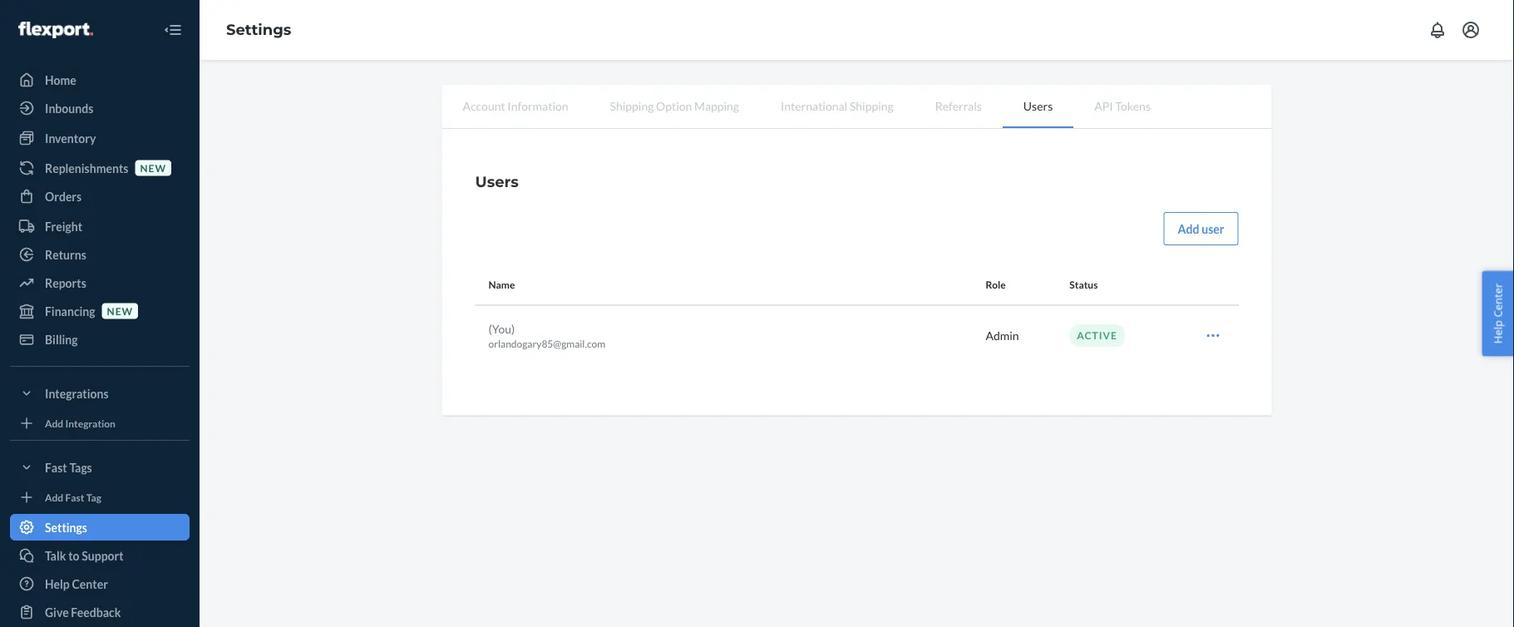 Task type: locate. For each thing, give the bounding box(es) containing it.
0 vertical spatial new
[[140, 162, 166, 174]]

1 horizontal spatial help
[[1491, 320, 1506, 344]]

inbounds link
[[10, 95, 190, 121]]

returns
[[45, 247, 86, 262]]

referrals tab
[[914, 85, 1003, 126]]

2 shipping from the left
[[850, 99, 894, 113]]

0 vertical spatial users
[[1024, 99, 1053, 113]]

talk to support button
[[10, 542, 190, 569]]

name
[[489, 279, 515, 291]]

tag
[[86, 491, 101, 503]]

0 vertical spatial help center
[[1491, 283, 1506, 344]]

shipping left option
[[610, 99, 654, 113]]

center
[[1491, 283, 1506, 317], [72, 577, 108, 591]]

new
[[140, 162, 166, 174], [107, 305, 133, 317]]

0 vertical spatial help
[[1491, 320, 1506, 344]]

user
[[1202, 222, 1225, 236]]

api tokens
[[1095, 99, 1151, 113]]

fast
[[45, 460, 67, 474], [65, 491, 84, 503]]

returns link
[[10, 241, 190, 268]]

tokens
[[1115, 99, 1151, 113]]

api tokens tab
[[1074, 85, 1172, 126]]

add for add integration
[[45, 417, 63, 429]]

1 vertical spatial new
[[107, 305, 133, 317]]

1 vertical spatial users
[[475, 172, 519, 190]]

shipping option mapping tab
[[589, 85, 760, 126]]

1 vertical spatial center
[[72, 577, 108, 591]]

help center inside button
[[1491, 283, 1506, 344]]

give
[[45, 605, 69, 619]]

1 horizontal spatial center
[[1491, 283, 1506, 317]]

1 vertical spatial add
[[45, 417, 63, 429]]

freight link
[[10, 213, 190, 240]]

international shipping
[[781, 99, 894, 113]]

status
[[1070, 279, 1098, 291]]

settings
[[226, 20, 291, 39], [45, 520, 87, 534]]

add fast tag
[[45, 491, 101, 503]]

1 horizontal spatial shipping
[[850, 99, 894, 113]]

talk to support
[[45, 548, 124, 563]]

0 horizontal spatial center
[[72, 577, 108, 591]]

fast left tag
[[65, 491, 84, 503]]

add left integration
[[45, 417, 63, 429]]

add inside add fast tag link
[[45, 491, 63, 503]]

add down fast tags
[[45, 491, 63, 503]]

1 horizontal spatial help center
[[1491, 283, 1506, 344]]

1 vertical spatial settings link
[[10, 514, 190, 541]]

tab list
[[442, 85, 1272, 129]]

option
[[656, 99, 692, 113]]

0 vertical spatial fast
[[45, 460, 67, 474]]

add left user
[[1178, 222, 1200, 236]]

users left api
[[1024, 99, 1053, 113]]

users
[[1024, 99, 1053, 113], [475, 172, 519, 190]]

referrals
[[935, 99, 982, 113]]

1 horizontal spatial users
[[1024, 99, 1053, 113]]

center inside help center button
[[1491, 283, 1506, 317]]

1 horizontal spatial new
[[140, 162, 166, 174]]

integration
[[65, 417, 116, 429]]

users down account in the top left of the page
[[475, 172, 519, 190]]

open account menu image
[[1461, 20, 1481, 40]]

1 vertical spatial help
[[45, 577, 70, 591]]

0 horizontal spatial settings link
[[10, 514, 190, 541]]

1 shipping from the left
[[610, 99, 654, 113]]

inbounds
[[45, 101, 93, 115]]

0 horizontal spatial shipping
[[610, 99, 654, 113]]

fast left tags
[[45, 460, 67, 474]]

shipping right international
[[850, 99, 894, 113]]

fast inside dropdown button
[[45, 460, 67, 474]]

0 horizontal spatial help
[[45, 577, 70, 591]]

new down "reports" link in the top of the page
[[107, 305, 133, 317]]

account information
[[463, 99, 568, 113]]

add inside add integration link
[[45, 417, 63, 429]]

0 vertical spatial settings link
[[226, 20, 291, 39]]

help center button
[[1482, 271, 1514, 356]]

help center
[[1491, 283, 1506, 344], [45, 577, 108, 591]]

0 horizontal spatial settings
[[45, 520, 87, 534]]

0 horizontal spatial new
[[107, 305, 133, 317]]

add integration link
[[10, 413, 190, 433]]

2 vertical spatial add
[[45, 491, 63, 503]]

0 vertical spatial center
[[1491, 283, 1506, 317]]

fast tags button
[[10, 454, 190, 481]]

help
[[1491, 320, 1506, 344], [45, 577, 70, 591]]

shipping inside tab
[[610, 99, 654, 113]]

0 horizontal spatial help center
[[45, 577, 108, 591]]

0 vertical spatial add
[[1178, 222, 1200, 236]]

1 horizontal spatial settings
[[226, 20, 291, 39]]

1 vertical spatial settings
[[45, 520, 87, 534]]

international shipping tab
[[760, 85, 914, 126]]

add inside the "add user" button
[[1178, 222, 1200, 236]]

add integration
[[45, 417, 116, 429]]

users inside tab
[[1024, 99, 1053, 113]]

add
[[1178, 222, 1200, 236], [45, 417, 63, 429], [45, 491, 63, 503]]

api
[[1095, 99, 1113, 113]]

international
[[781, 99, 848, 113]]

settings link
[[226, 20, 291, 39], [10, 514, 190, 541]]

new up orders link
[[140, 162, 166, 174]]

shipping
[[610, 99, 654, 113], [850, 99, 894, 113]]



Task type: describe. For each thing, give the bounding box(es) containing it.
0 horizontal spatial users
[[475, 172, 519, 190]]

orlandogary85@gmail.com
[[489, 338, 605, 350]]

shipping option mapping
[[610, 99, 739, 113]]

active
[[1077, 329, 1118, 341]]

integrations
[[45, 386, 109, 400]]

new for replenishments
[[140, 162, 166, 174]]

1 vertical spatial help center
[[45, 577, 108, 591]]

admin
[[986, 328, 1019, 343]]

inventory
[[45, 131, 96, 145]]

to
[[68, 548, 79, 563]]

help inside button
[[1491, 320, 1506, 344]]

tags
[[69, 460, 92, 474]]

users tab
[[1003, 85, 1074, 128]]

mapping
[[694, 99, 739, 113]]

add user button
[[1164, 212, 1239, 245]]

support
[[82, 548, 124, 563]]

inventory link
[[10, 125, 190, 151]]

account
[[463, 99, 505, 113]]

tab list containing account information
[[442, 85, 1272, 129]]

home link
[[10, 67, 190, 93]]

home
[[45, 73, 76, 87]]

replenishments
[[45, 161, 128, 175]]

role
[[986, 279, 1006, 291]]

financing
[[45, 304, 95, 318]]

shipping inside tab
[[850, 99, 894, 113]]

1 vertical spatial fast
[[65, 491, 84, 503]]

open user actions image
[[1205, 327, 1222, 344]]

feedback
[[71, 605, 121, 619]]

give feedback button
[[10, 599, 190, 625]]

(you) orlandogary85@gmail.com
[[489, 321, 605, 350]]

information
[[508, 99, 568, 113]]

freight
[[45, 219, 82, 233]]

talk
[[45, 548, 66, 563]]

fast tags
[[45, 460, 92, 474]]

help center link
[[10, 570, 190, 597]]

reports
[[45, 276, 86, 290]]

add user
[[1178, 222, 1225, 236]]

0 vertical spatial settings
[[226, 20, 291, 39]]

account information tab
[[442, 85, 589, 126]]

orders
[[45, 189, 82, 203]]

center inside help center link
[[72, 577, 108, 591]]

new for financing
[[107, 305, 133, 317]]

add for add fast tag
[[45, 491, 63, 503]]

close navigation image
[[163, 20, 183, 40]]

reports link
[[10, 269, 190, 296]]

open notifications image
[[1428, 20, 1448, 40]]

1 horizontal spatial settings link
[[226, 20, 291, 39]]

flexport logo image
[[18, 22, 93, 38]]

add fast tag link
[[10, 487, 190, 507]]

add for add user
[[1178, 222, 1200, 236]]

integrations button
[[10, 380, 190, 407]]

billing
[[45, 332, 78, 346]]

give feedback
[[45, 605, 121, 619]]

(you)
[[489, 321, 515, 335]]

orders link
[[10, 183, 190, 210]]

billing link
[[10, 326, 190, 353]]



Task type: vqa. For each thing, say whether or not it's contained in the screenshot.
Last 30 Days
no



